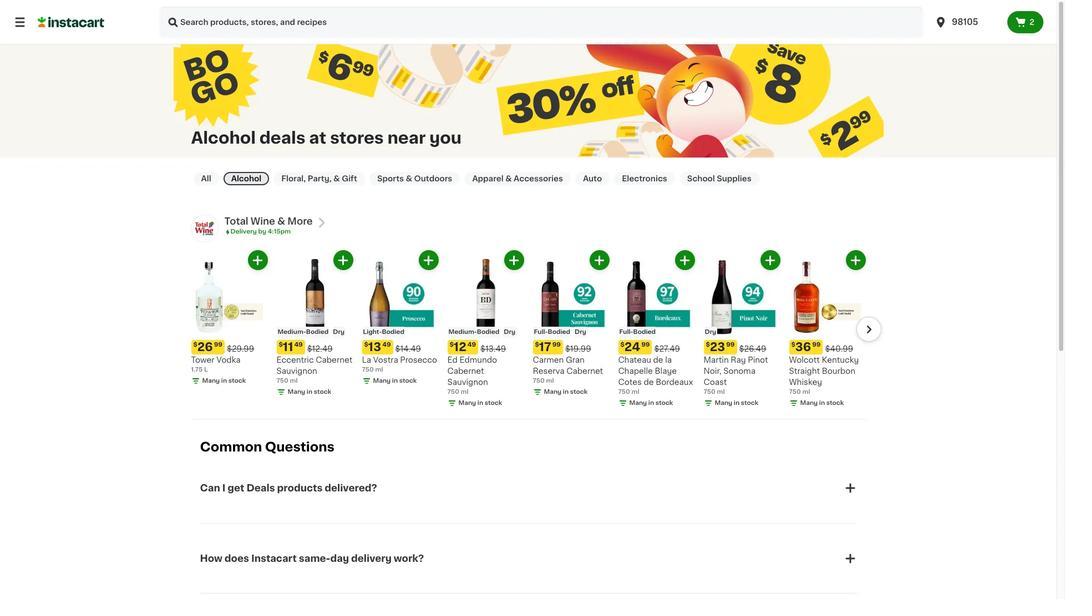 Task type: describe. For each thing, give the bounding box(es) containing it.
in for 12
[[478, 400, 484, 407]]

4:15pm
[[268, 229, 291, 235]]

$ for 26
[[193, 342, 198, 348]]

sports & outdoors
[[377, 175, 453, 183]]

ml inside ed edmundo cabernet sauvignon 750 ml
[[461, 389, 469, 395]]

does
[[225, 554, 249, 563]]

dry for 12
[[504, 329, 516, 335]]

in for 23
[[734, 400, 740, 407]]

carmen gran reserva cabernet 750 ml
[[533, 357, 604, 384]]

vodka
[[217, 357, 241, 364]]

11
[[283, 342, 293, 353]]

accessories
[[514, 175, 563, 183]]

auto link
[[576, 172, 610, 185]]

la
[[666, 357, 672, 364]]

$ 24 99
[[621, 342, 650, 353]]

kentucky
[[822, 357, 859, 364]]

many in stock for 24
[[630, 400, 673, 407]]

gran
[[566, 357, 585, 364]]

many in stock for 26
[[202, 378, 246, 384]]

$23.99 original price: $26.49 element
[[704, 340, 781, 355]]

how does instacart same-day delivery work? button
[[200, 539, 857, 579]]

ml inside eccentric cabernet sauvignon 750 ml
[[290, 378, 298, 384]]

750 inside martin ray pinot noir, sonoma coast 750 ml
[[704, 389, 716, 395]]

instacart
[[251, 554, 297, 563]]

sports
[[377, 175, 404, 183]]

$ for 24
[[621, 342, 625, 348]]

many in stock for 11
[[288, 389, 332, 395]]

total wine & more image
[[191, 215, 218, 242]]

add image for 12
[[507, 254, 521, 267]]

total wine & more
[[225, 217, 313, 226]]

i
[[222, 484, 226, 493]]

& right the apparel
[[506, 175, 512, 183]]

add image for 17
[[593, 254, 607, 267]]

24
[[625, 342, 641, 353]]

99 for 23
[[727, 342, 735, 348]]

99 for 17
[[553, 342, 561, 348]]

$19.99
[[566, 345, 591, 353]]

product group containing 11
[[277, 251, 353, 397]]

ml inside la vostra prosecco 750 ml
[[376, 367, 383, 373]]

gift
[[342, 175, 357, 183]]

prosecco
[[400, 357, 437, 364]]

apparel & accessories link
[[465, 172, 571, 185]]

alcohol deals at stores near you main content
[[0, 0, 1057, 599]]

full-bodied dry
[[534, 329, 587, 335]]

& right sports
[[406, 175, 413, 183]]

stock for 26
[[229, 378, 246, 384]]

questions
[[265, 442, 335, 454]]

many for 23
[[715, 400, 733, 407]]

full- for full-bodied dry
[[534, 329, 548, 335]]

& up 4:15pm
[[278, 217, 285, 226]]

in for 26
[[221, 378, 227, 384]]

eccentric cabernet sauvignon 750 ml
[[277, 357, 353, 384]]

in for 36
[[820, 400, 825, 407]]

light-bodied
[[363, 329, 405, 335]]

add image for 13
[[422, 254, 436, 267]]

full- for full-bodied
[[620, 329, 634, 335]]

$ for 36
[[792, 342, 796, 348]]

17
[[539, 342, 552, 353]]

all
[[201, 175, 211, 183]]

cotes
[[619, 379, 642, 387]]

0 vertical spatial de
[[654, 357, 664, 364]]

total
[[225, 217, 248, 226]]

49 for 13
[[383, 342, 391, 348]]

blaye
[[655, 368, 677, 375]]

many for 11
[[288, 389, 305, 395]]

pinot
[[748, 357, 769, 364]]

many for 12
[[459, 400, 476, 407]]

98105 button
[[928, 7, 1008, 38]]

apparel
[[473, 175, 504, 183]]

4 dry from the left
[[705, 329, 717, 335]]

product group containing 12
[[448, 251, 524, 408]]

products
[[277, 484, 323, 493]]

medium-bodied dry for 11
[[278, 329, 345, 335]]

common
[[200, 442, 262, 454]]

martin
[[704, 357, 729, 364]]

la
[[362, 357, 371, 364]]

many for 26
[[202, 378, 220, 384]]

reserva
[[533, 368, 565, 375]]

full-bodied
[[620, 329, 656, 335]]

$ 12 49
[[450, 342, 476, 353]]

bodied for 11
[[306, 329, 329, 335]]

5 bodied from the left
[[634, 329, 656, 335]]

alcohol link
[[223, 172, 269, 185]]

dry for 17
[[575, 329, 587, 335]]

1 vertical spatial de
[[644, 379, 654, 387]]

stock for 23
[[741, 400, 759, 407]]

tower
[[191, 357, 215, 364]]

auto
[[583, 175, 602, 183]]

bourbon
[[822, 368, 856, 375]]

tower vodka 1.75 l
[[191, 357, 241, 373]]

bodied for 17
[[548, 329, 571, 335]]

electronics link
[[615, 172, 675, 185]]

sports & outdoors link
[[370, 172, 460, 185]]

12
[[454, 342, 467, 353]]

ml inside martin ray pinot noir, sonoma coast 750 ml
[[717, 389, 725, 395]]

delivered?
[[325, 484, 377, 493]]

delivery by 4:15pm
[[231, 229, 291, 235]]

99 for 36
[[813, 342, 821, 348]]

coast
[[704, 379, 727, 387]]

wolcott
[[790, 357, 820, 364]]

wine
[[251, 217, 275, 226]]

at
[[309, 130, 326, 146]]

product group containing 17
[[533, 251, 610, 397]]

get
[[228, 484, 244, 493]]

$12.49
[[307, 345, 333, 353]]

cabernet inside eccentric cabernet sauvignon 750 ml
[[316, 357, 353, 364]]

many in stock for 17
[[544, 389, 588, 395]]

work?
[[394, 554, 424, 563]]

& left gift
[[334, 175, 340, 183]]

stock for 11
[[314, 389, 332, 395]]

alcohol deals at stores near you
[[191, 130, 462, 146]]

add image for 24
[[678, 254, 692, 267]]

more
[[288, 217, 313, 226]]

98105
[[952, 18, 979, 26]]

750 inside wolcott kentucky straight bourbon whiskey 750 ml
[[790, 389, 801, 395]]

product group containing 36
[[790, 251, 866, 408]]

many in stock for 23
[[715, 400, 759, 407]]

eccentric
[[277, 357, 314, 364]]

product group containing 26
[[191, 251, 268, 386]]



Task type: locate. For each thing, give the bounding box(es) containing it.
l
[[204, 367, 208, 373]]

medium- for 12
[[449, 329, 477, 335]]

750 inside la vostra prosecco 750 ml
[[362, 367, 374, 373]]

2 add image from the left
[[422, 254, 436, 267]]

7 $ from the left
[[706, 342, 710, 348]]

$ down light-
[[364, 342, 368, 348]]

ml inside wolcott kentucky straight bourbon whiskey 750 ml
[[803, 389, 811, 395]]

bordeaux
[[656, 379, 693, 387]]

ml down whiskey on the right bottom
[[803, 389, 811, 395]]

49 inside $ 13 49
[[383, 342, 391, 348]]

deals
[[247, 484, 275, 493]]

1 $ from the left
[[193, 342, 198, 348]]

ml down eccentric
[[290, 378, 298, 384]]

$ inside $ 17 99
[[535, 342, 539, 348]]

many in stock for 12
[[459, 400, 503, 407]]

how does instacart same-day delivery work?
[[200, 554, 424, 563]]

full- up '17'
[[534, 329, 548, 335]]

item carousel region
[[176, 251, 882, 415]]

2 99 from the left
[[553, 342, 561, 348]]

ed edmundo cabernet sauvignon 750 ml
[[448, 357, 497, 395]]

6 product group from the left
[[619, 251, 695, 408]]

36
[[796, 342, 812, 353]]

99 right 36
[[813, 342, 821, 348]]

many down l
[[202, 378, 220, 384]]

stock for 13
[[400, 378, 417, 384]]

1 vertical spatial alcohol
[[231, 175, 262, 183]]

bodied up $ 24 99
[[634, 329, 656, 335]]

sonoma
[[724, 368, 756, 375]]

3 49 from the left
[[468, 342, 476, 348]]

you
[[430, 130, 462, 146]]

how
[[200, 554, 223, 563]]

5 add image from the left
[[849, 254, 863, 267]]

$ 36 99
[[792, 342, 821, 353]]

750 inside eccentric cabernet sauvignon 750 ml
[[277, 378, 289, 384]]

many in stock down la vostra prosecco 750 ml
[[373, 378, 417, 384]]

$36.99 original price: $40.99 element
[[790, 340, 866, 355]]

stock for 24
[[656, 400, 673, 407]]

99 for 24
[[642, 342, 650, 348]]

martin ray pinot noir, sonoma coast 750 ml
[[704, 357, 769, 395]]

dry for 11
[[333, 329, 345, 335]]

all link
[[193, 172, 219, 185]]

3 bodied from the left
[[477, 329, 500, 335]]

1 vertical spatial sauvignon
[[448, 379, 488, 387]]

$13.49
[[481, 345, 506, 353]]

in down whiskey on the right bottom
[[820, 400, 825, 407]]

in down eccentric cabernet sauvignon 750 ml at bottom left
[[307, 389, 313, 395]]

ray
[[731, 357, 746, 364]]

sauvignon down eccentric
[[277, 368, 317, 375]]

sauvignon
[[277, 368, 317, 375], [448, 379, 488, 387]]

medium- up $ 11 49
[[278, 329, 306, 335]]

many in stock down whiskey on the right bottom
[[801, 400, 844, 407]]

1 99 from the left
[[214, 342, 223, 348]]

750 down cotes
[[619, 389, 630, 395]]

dry up 23 in the right bottom of the page
[[705, 329, 717, 335]]

product group containing 23
[[704, 251, 781, 408]]

2 horizontal spatial 49
[[468, 342, 476, 348]]

ml inside chateau de la chapelle blaye cotes de bordeaux 750 ml
[[632, 389, 640, 395]]

straight
[[790, 368, 820, 375]]

1 full- from the left
[[534, 329, 548, 335]]

$ for 23
[[706, 342, 710, 348]]

bodied up $13.49 original price: $14.49 element
[[382, 329, 405, 335]]

4 bodied from the left
[[548, 329, 571, 335]]

many down ed edmundo cabernet sauvignon 750 ml
[[459, 400, 476, 407]]

1 horizontal spatial medium-bodied dry
[[449, 329, 516, 335]]

99 inside $ 23 99
[[727, 342, 735, 348]]

99 inside $ 26 99
[[214, 342, 223, 348]]

49 for 12
[[468, 342, 476, 348]]

2 horizontal spatial add image
[[764, 254, 778, 267]]

5 99 from the left
[[813, 342, 821, 348]]

13
[[368, 342, 381, 353]]

$ up carmen
[[535, 342, 539, 348]]

cabernet down gran
[[567, 368, 604, 375]]

3 $ from the left
[[364, 342, 368, 348]]

medium-bodied dry for 12
[[449, 329, 516, 335]]

$ for 13
[[364, 342, 368, 348]]

1 horizontal spatial add image
[[507, 254, 521, 267]]

2
[[1030, 18, 1035, 26]]

750 inside "carmen gran reserva cabernet 750 ml"
[[533, 378, 545, 384]]

ml down vostra
[[376, 367, 383, 373]]

stock for 12
[[485, 400, 503, 407]]

1 add image from the left
[[336, 254, 350, 267]]

ml down edmundo
[[461, 389, 469, 395]]

many down coast
[[715, 400, 733, 407]]

2 medium- from the left
[[449, 329, 477, 335]]

99 right 24
[[642, 342, 650, 348]]

49 right 11
[[294, 342, 303, 348]]

ml down reserva on the bottom of the page
[[546, 378, 554, 384]]

in down martin ray pinot noir, sonoma coast 750 ml
[[734, 400, 740, 407]]

$26.49
[[740, 345, 767, 353]]

$ for 11
[[279, 342, 283, 348]]

99 inside $ 24 99
[[642, 342, 650, 348]]

49 inside $ 12 49
[[468, 342, 476, 348]]

floral,
[[282, 175, 306, 183]]

in down la vostra prosecco 750 ml
[[392, 378, 398, 384]]

day
[[331, 554, 349, 563]]

medium- for 11
[[278, 329, 306, 335]]

stock down eccentric cabernet sauvignon 750 ml at bottom left
[[314, 389, 332, 395]]

cabernet inside "carmen gran reserva cabernet 750 ml"
[[567, 368, 604, 375]]

0 vertical spatial alcohol
[[191, 130, 256, 146]]

stock for 36
[[827, 400, 844, 407]]

1.75
[[191, 367, 203, 373]]

cabernet down edmundo
[[448, 368, 484, 375]]

school supplies link
[[680, 172, 760, 185]]

many in stock
[[202, 378, 246, 384], [373, 378, 417, 384], [288, 389, 332, 395], [544, 389, 588, 395], [459, 400, 503, 407], [630, 400, 673, 407], [715, 400, 759, 407], [801, 400, 844, 407]]

floral, party, & gift
[[282, 175, 357, 183]]

ml
[[376, 367, 383, 373], [290, 378, 298, 384], [546, 378, 554, 384], [461, 389, 469, 395], [632, 389, 640, 395], [717, 389, 725, 395], [803, 389, 811, 395]]

750
[[362, 367, 374, 373], [277, 378, 289, 384], [533, 378, 545, 384], [448, 389, 460, 395], [619, 389, 630, 395], [704, 389, 716, 395], [790, 389, 801, 395]]

2 medium-bodied dry from the left
[[449, 329, 516, 335]]

$ up wolcott
[[792, 342, 796, 348]]

many down eccentric cabernet sauvignon 750 ml at bottom left
[[288, 389, 305, 395]]

$ inside $ 24 99
[[621, 342, 625, 348]]

light-
[[363, 329, 382, 335]]

4 99 from the left
[[727, 342, 735, 348]]

party,
[[308, 175, 332, 183]]

3 add image from the left
[[593, 254, 607, 267]]

$ 26 99
[[193, 342, 223, 353]]

$11.49 original price: $12.49 element
[[277, 340, 353, 355]]

2 49 from the left
[[383, 342, 391, 348]]

98105 button
[[935, 7, 1001, 38]]

2 horizontal spatial cabernet
[[567, 368, 604, 375]]

stock for 17
[[570, 389, 588, 395]]

3 product group from the left
[[362, 251, 439, 386]]

None search field
[[160, 7, 924, 38]]

$ inside $ 23 99
[[706, 342, 710, 348]]

$ inside $ 26 99
[[193, 342, 198, 348]]

$ inside $ 12 49
[[450, 342, 454, 348]]

alcohol
[[191, 130, 256, 146], [231, 175, 262, 183]]

bodied up $11.49 original price: $12.49 element
[[306, 329, 329, 335]]

750 down la
[[362, 367, 374, 373]]

many down whiskey on the right bottom
[[801, 400, 818, 407]]

ml inside "carmen gran reserva cabernet 750 ml"
[[546, 378, 554, 384]]

medium- up $ 12 49
[[449, 329, 477, 335]]

49 right 12
[[468, 342, 476, 348]]

1 horizontal spatial medium-
[[449, 329, 477, 335]]

delivery
[[351, 554, 392, 563]]

0 horizontal spatial sauvignon
[[277, 368, 317, 375]]

alcohol right all link
[[231, 175, 262, 183]]

0 horizontal spatial full-
[[534, 329, 548, 335]]

can i get deals products delivered?
[[200, 484, 377, 493]]

medium-bodied dry up $11.49 original price: $12.49 element
[[278, 329, 345, 335]]

in for 17
[[563, 389, 569, 395]]

49 for 11
[[294, 342, 303, 348]]

school supplies
[[688, 175, 752, 183]]

0 horizontal spatial cabernet
[[316, 357, 353, 364]]

2 dry from the left
[[504, 329, 516, 335]]

sauvignon inside eccentric cabernet sauvignon 750 ml
[[277, 368, 317, 375]]

add image
[[336, 254, 350, 267], [507, 254, 521, 267], [764, 254, 778, 267]]

$26.99 original price: $29.99 element
[[191, 340, 268, 355]]

750 inside ed edmundo cabernet sauvignon 750 ml
[[448, 389, 460, 395]]

add image for 36
[[849, 254, 863, 267]]

supplies
[[717, 175, 752, 183]]

many in stock down chateau de la chapelle blaye cotes de bordeaux 750 ml
[[630, 400, 673, 407]]

$24.99 original price: $27.49 element
[[619, 340, 695, 355]]

ml down cotes
[[632, 389, 640, 395]]

99 right 23 in the right bottom of the page
[[727, 342, 735, 348]]

8 product group from the left
[[790, 251, 866, 408]]

750 down ed at the left
[[448, 389, 460, 395]]

product group
[[191, 251, 268, 386], [277, 251, 353, 397], [362, 251, 439, 386], [448, 251, 524, 408], [533, 251, 610, 397], [619, 251, 695, 408], [704, 251, 781, 408], [790, 251, 866, 408]]

0 vertical spatial sauvignon
[[277, 368, 317, 375]]

full- up 24
[[620, 329, 634, 335]]

$40.99
[[826, 345, 854, 353]]

750 down eccentric
[[277, 378, 289, 384]]

many in stock down "carmen gran reserva cabernet 750 ml"
[[544, 389, 588, 395]]

wolcott kentucky straight bourbon whiskey 750 ml
[[790, 357, 859, 395]]

in down chateau de la chapelle blaye cotes de bordeaux 750 ml
[[649, 400, 654, 407]]

3 dry from the left
[[575, 329, 587, 335]]

alcohol for alcohol deals at stores near you
[[191, 130, 256, 146]]

by
[[258, 229, 266, 235]]

apparel & accessories
[[473, 175, 563, 183]]

$27.49
[[655, 345, 680, 353]]

$17.99 original price: $19.99 element
[[533, 340, 610, 355]]

many in stock down tower vodka 1.75 l
[[202, 378, 246, 384]]

$ inside $ 13 49
[[364, 342, 368, 348]]

medium-bodied dry up $12.49 original price: $13.49 "element"
[[449, 329, 516, 335]]

carmen
[[533, 357, 564, 364]]

medium-bodied dry
[[278, 329, 345, 335], [449, 329, 516, 335]]

2 add image from the left
[[507, 254, 521, 267]]

bodied up $12.49 original price: $13.49 "element"
[[477, 329, 500, 335]]

$ 23 99
[[706, 342, 735, 353]]

23
[[710, 342, 726, 353]]

1 add image from the left
[[251, 254, 265, 267]]

$ for 17
[[535, 342, 539, 348]]

1 product group from the left
[[191, 251, 268, 386]]

school
[[688, 175, 715, 183]]

many down cotes
[[630, 400, 647, 407]]

$ up eccentric
[[279, 342, 283, 348]]

add image
[[251, 254, 265, 267], [422, 254, 436, 267], [593, 254, 607, 267], [678, 254, 692, 267], [849, 254, 863, 267]]

$29.99
[[227, 345, 254, 353]]

many in stock down ed edmundo cabernet sauvignon 750 ml
[[459, 400, 503, 407]]

many for 36
[[801, 400, 818, 407]]

delivery
[[231, 229, 257, 235]]

3 add image from the left
[[764, 254, 778, 267]]

many for 17
[[544, 389, 562, 395]]

$13.49 original price: $14.49 element
[[362, 340, 439, 355]]

$14.49
[[396, 345, 421, 353]]

750 down reserva on the bottom of the page
[[533, 378, 545, 384]]

1 medium-bodied dry from the left
[[278, 329, 345, 335]]

Search field
[[160, 7, 924, 38]]

6 $ from the left
[[621, 342, 625, 348]]

7 product group from the left
[[704, 251, 781, 408]]

in for 13
[[392, 378, 398, 384]]

49 inside $ 11 49
[[294, 342, 303, 348]]

26
[[198, 342, 213, 353]]

5 product group from the left
[[533, 251, 610, 397]]

$ for 12
[[450, 342, 454, 348]]

many down reserva on the bottom of the page
[[544, 389, 562, 395]]

750 inside chateau de la chapelle blaye cotes de bordeaux 750 ml
[[619, 389, 630, 395]]

product group containing 13
[[362, 251, 439, 386]]

2 button
[[1008, 11, 1044, 33]]

chateau de la chapelle blaye cotes de bordeaux 750 ml
[[619, 357, 693, 395]]

in down "carmen gran reserva cabernet 750 ml"
[[563, 389, 569, 395]]

0 horizontal spatial medium-
[[278, 329, 306, 335]]

2 full- from the left
[[620, 329, 634, 335]]

many down vostra
[[373, 378, 391, 384]]

$ 13 49
[[364, 342, 391, 353]]

bodied up $ 17 99
[[548, 329, 571, 335]]

1 horizontal spatial cabernet
[[448, 368, 484, 375]]

edmundo
[[460, 357, 497, 364]]

$ up ed at the left
[[450, 342, 454, 348]]

99 right 26
[[214, 342, 223, 348]]

1 medium- from the left
[[278, 329, 306, 335]]

99 for 26
[[214, 342, 223, 348]]

many for 13
[[373, 378, 391, 384]]

product group containing 24
[[619, 251, 695, 408]]

0 horizontal spatial add image
[[336, 254, 350, 267]]

stock down wolcott kentucky straight bourbon whiskey 750 ml
[[827, 400, 844, 407]]

$ 17 99
[[535, 342, 561, 353]]

99 right '17'
[[553, 342, 561, 348]]

$ up tower
[[193, 342, 198, 348]]

same-
[[299, 554, 331, 563]]

stock
[[229, 378, 246, 384], [400, 378, 417, 384], [314, 389, 332, 395], [570, 389, 588, 395], [485, 400, 503, 407], [656, 400, 673, 407], [741, 400, 759, 407], [827, 400, 844, 407]]

many in stock down martin ray pinot noir, sonoma coast 750 ml
[[715, 400, 759, 407]]

1 bodied from the left
[[306, 329, 329, 335]]

outdoors
[[414, 175, 453, 183]]

stock down bordeaux
[[656, 400, 673, 407]]

can i get deals products delivered? button
[[200, 469, 857, 509]]

99 inside $ 17 99
[[553, 342, 561, 348]]

dry up $19.99
[[575, 329, 587, 335]]

add image for 23
[[764, 254, 778, 267]]

add image for 11
[[336, 254, 350, 267]]

instacart logo image
[[38, 16, 104, 29]]

stock down vodka in the left bottom of the page
[[229, 378, 246, 384]]

750 down coast
[[704, 389, 716, 395]]

99
[[214, 342, 223, 348], [553, 342, 561, 348], [642, 342, 650, 348], [727, 342, 735, 348], [813, 342, 821, 348]]

can
[[200, 484, 220, 493]]

dry up the $13.49
[[504, 329, 516, 335]]

49 right 13
[[383, 342, 391, 348]]

dry up $11.49 original price: $12.49 element
[[333, 329, 345, 335]]

8 $ from the left
[[792, 342, 796, 348]]

sauvignon down edmundo
[[448, 379, 488, 387]]

0 horizontal spatial medium-bodied dry
[[278, 329, 345, 335]]

750 down whiskey on the right bottom
[[790, 389, 801, 395]]

bodied for 12
[[477, 329, 500, 335]]

4 $ from the left
[[450, 342, 454, 348]]

$ inside $ 11 49
[[279, 342, 283, 348]]

cabernet down $12.49
[[316, 357, 353, 364]]

1 horizontal spatial 49
[[383, 342, 391, 348]]

many for 24
[[630, 400, 647, 407]]

many in stock down eccentric cabernet sauvignon 750 ml at bottom left
[[288, 389, 332, 395]]

0 horizontal spatial 49
[[294, 342, 303, 348]]

2 bodied from the left
[[382, 329, 405, 335]]

in for 11
[[307, 389, 313, 395]]

sauvignon inside ed edmundo cabernet sauvignon 750 ml
[[448, 379, 488, 387]]

stock down "carmen gran reserva cabernet 750 ml"
[[570, 389, 588, 395]]

de down chapelle in the bottom of the page
[[644, 379, 654, 387]]

1 horizontal spatial full-
[[620, 329, 634, 335]]

in for 24
[[649, 400, 654, 407]]

de left la
[[654, 357, 664, 364]]

near
[[388, 130, 426, 146]]

1 horizontal spatial sauvignon
[[448, 379, 488, 387]]

$ inside $ 36 99
[[792, 342, 796, 348]]

chapelle
[[619, 368, 653, 375]]

3 99 from the left
[[642, 342, 650, 348]]

2 product group from the left
[[277, 251, 353, 397]]

in down ed edmundo cabernet sauvignon 750 ml
[[478, 400, 484, 407]]

la vostra prosecco 750 ml
[[362, 357, 437, 373]]

in down tower vodka 1.75 l
[[221, 378, 227, 384]]

1 49 from the left
[[294, 342, 303, 348]]

$ up martin
[[706, 342, 710, 348]]

1 dry from the left
[[333, 329, 345, 335]]

electronics
[[622, 175, 668, 183]]

alcohol for alcohol
[[231, 175, 262, 183]]

4 product group from the left
[[448, 251, 524, 408]]

99 inside $ 36 99
[[813, 342, 821, 348]]

$12.49 original price: $13.49 element
[[448, 340, 524, 355]]

cabernet inside ed edmundo cabernet sauvignon 750 ml
[[448, 368, 484, 375]]

many in stock for 13
[[373, 378, 417, 384]]

5 $ from the left
[[535, 342, 539, 348]]

stock down la vostra prosecco 750 ml
[[400, 378, 417, 384]]

2 $ from the left
[[279, 342, 283, 348]]

add image for 26
[[251, 254, 265, 267]]

alcohol up all link
[[191, 130, 256, 146]]

floral, party, & gift link
[[274, 172, 365, 185]]

ml down coast
[[717, 389, 725, 395]]

many in stock for 36
[[801, 400, 844, 407]]

stock down ed edmundo cabernet sauvignon 750 ml
[[485, 400, 503, 407]]

4 add image from the left
[[678, 254, 692, 267]]

stock down martin ray pinot noir, sonoma coast 750 ml
[[741, 400, 759, 407]]

$ up chateau
[[621, 342, 625, 348]]



Task type: vqa. For each thing, say whether or not it's contained in the screenshot.


